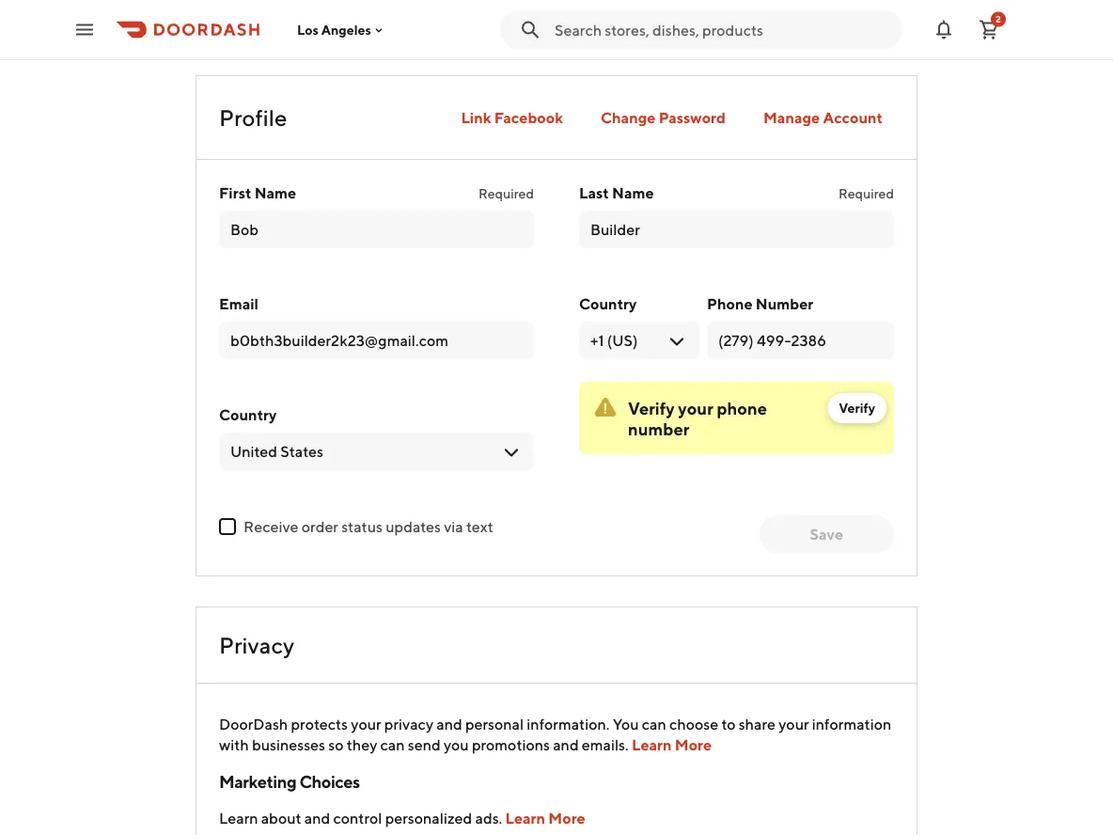Task type: vqa. For each thing, say whether or not it's contained in the screenshot.
'peppers' inside the Huevos Picados breakfast  / Chopped Eggs scrambled eggs mixed with tomatoes, bell peppers and onions $10.50 Add
no



Task type: locate. For each thing, give the bounding box(es) containing it.
password
[[659, 109, 726, 127]]

verify inside the verify your phone number
[[628, 398, 675, 418]]

0 vertical spatial more
[[675, 736, 712, 754]]

1 items, open order cart image
[[978, 18, 1001, 41]]

required
[[479, 186, 534, 201], [839, 186, 895, 201]]

can down privacy
[[381, 736, 405, 754]]

1 horizontal spatial required
[[839, 186, 895, 201]]

more right ads.
[[549, 809, 586, 827]]

your right the 'share'
[[779, 715, 810, 733]]

2 button
[[971, 11, 1008, 48]]

learn
[[632, 736, 672, 754], [219, 809, 258, 827], [506, 809, 546, 827]]

learn for learn more
[[632, 736, 672, 754]]

change
[[601, 109, 656, 127]]

via
[[444, 518, 464, 536]]

2 horizontal spatial and
[[553, 736, 579, 754]]

facebook
[[495, 109, 563, 127]]

0 vertical spatial can
[[642, 715, 667, 733]]

last name
[[579, 184, 654, 202]]

0 horizontal spatial learn more link
[[506, 809, 586, 827]]

name right last
[[612, 184, 654, 202]]

0 horizontal spatial country
[[219, 406, 277, 424]]

name right first
[[255, 184, 297, 202]]

open menu image
[[73, 18, 96, 41]]

angeles
[[321, 22, 371, 37]]

1 vertical spatial more
[[549, 809, 586, 827]]

marketing
[[219, 771, 297, 792]]

learn more link
[[632, 736, 712, 754], [506, 809, 586, 827]]

about
[[261, 809, 302, 827]]

2 name from the left
[[612, 184, 654, 202]]

number
[[628, 419, 690, 439]]

1 horizontal spatial your
[[679, 398, 714, 418]]

status
[[342, 518, 383, 536]]

more
[[675, 736, 712, 754], [549, 809, 586, 827]]

0 horizontal spatial can
[[381, 736, 405, 754]]

phone
[[707, 295, 753, 313]]

link facebook button
[[450, 99, 575, 136]]

2 required from the left
[[839, 186, 895, 201]]

0 vertical spatial learn more link
[[632, 736, 712, 754]]

verify down phone number telephone field
[[839, 400, 876, 416]]

notification bell image
[[933, 18, 956, 41]]

Receive order status updates via text checkbox
[[219, 518, 236, 535]]

1 name from the left
[[255, 184, 297, 202]]

phone number
[[707, 295, 814, 313]]

1 vertical spatial country
[[219, 406, 277, 424]]

choose
[[670, 715, 719, 733]]

your inside the verify your phone number
[[679, 398, 714, 418]]

privacy
[[385, 715, 434, 733]]

1 vertical spatial and
[[553, 736, 579, 754]]

0 horizontal spatial required
[[479, 186, 534, 201]]

1 horizontal spatial country
[[579, 295, 637, 313]]

learn about and control personalized ads. learn more
[[219, 809, 586, 827]]

and down information.
[[553, 736, 579, 754]]

required for last name
[[839, 186, 895, 201]]

1 required from the left
[[479, 186, 534, 201]]

and up you
[[437, 715, 463, 733]]

required down link facebook
[[479, 186, 534, 201]]

manage
[[764, 109, 820, 127]]

verify up number
[[628, 398, 675, 418]]

order
[[302, 518, 339, 536]]

country
[[579, 295, 637, 313], [219, 406, 277, 424]]

learn down the you
[[632, 736, 672, 754]]

1 vertical spatial learn more link
[[506, 809, 586, 827]]

2 horizontal spatial learn
[[632, 736, 672, 754]]

name for last name
[[612, 184, 654, 202]]

and right about
[[305, 809, 330, 827]]

can up learn more
[[642, 715, 667, 733]]

learn more link down choose
[[632, 736, 712, 754]]

0 horizontal spatial name
[[255, 184, 297, 202]]

personalized
[[385, 809, 472, 827]]

verify your phone number status
[[579, 382, 895, 454]]

1 horizontal spatial more
[[675, 736, 712, 754]]

required down account
[[839, 186, 895, 201]]

1 horizontal spatial name
[[612, 184, 654, 202]]

0 horizontal spatial learn
[[219, 809, 258, 827]]

your
[[679, 398, 714, 418], [351, 715, 382, 733], [779, 715, 810, 733]]

account
[[824, 109, 883, 127]]

your up number
[[679, 398, 714, 418]]

verify
[[628, 398, 675, 418], [839, 400, 876, 416]]

0 vertical spatial and
[[437, 715, 463, 733]]

los angeles
[[297, 22, 371, 37]]

learn more link for learn about and control personalized ads.
[[506, 809, 586, 827]]

number
[[756, 295, 814, 313]]

0 vertical spatial country
[[579, 295, 637, 313]]

learn more link right ads.
[[506, 809, 586, 827]]

1 horizontal spatial and
[[437, 715, 463, 733]]

change password link
[[590, 99, 737, 136]]

Email email field
[[230, 330, 523, 351]]

1 horizontal spatial verify
[[839, 400, 876, 416]]

1 horizontal spatial learn more link
[[632, 736, 712, 754]]

1 vertical spatial can
[[381, 736, 405, 754]]

promotions
[[472, 736, 550, 754]]

learn down marketing
[[219, 809, 258, 827]]

so
[[329, 736, 344, 754]]

your up they at bottom left
[[351, 715, 382, 733]]

save button
[[759, 515, 895, 553]]

2 vertical spatial and
[[305, 809, 330, 827]]

more down choose
[[675, 736, 712, 754]]

0 horizontal spatial verify
[[628, 398, 675, 418]]

learn right ads.
[[506, 809, 546, 827]]

they
[[347, 736, 378, 754]]

2 horizontal spatial your
[[779, 715, 810, 733]]

name
[[255, 184, 297, 202], [612, 184, 654, 202]]

privacy
[[219, 632, 295, 658]]

to
[[722, 715, 736, 733]]

can
[[642, 715, 667, 733], [381, 736, 405, 754]]

learn for learn about and control personalized ads. learn more
[[219, 809, 258, 827]]

verify inside button
[[839, 400, 876, 416]]

updates
[[386, 518, 441, 536]]

and
[[437, 715, 463, 733], [553, 736, 579, 754], [305, 809, 330, 827]]

protects
[[291, 715, 348, 733]]

receive order status updates via text
[[244, 518, 494, 536]]



Task type: describe. For each thing, give the bounding box(es) containing it.
doordash protects your privacy and personal information. you can choose to share your information with businesses so they can send you promotions and emails.
[[219, 715, 892, 754]]

name for first name
[[255, 184, 297, 202]]

personal
[[466, 715, 524, 733]]

verify for verify
[[839, 400, 876, 416]]

share
[[739, 715, 776, 733]]

businesses
[[252, 736, 326, 754]]

2
[[996, 14, 1002, 24]]

Phone Number telephone field
[[719, 330, 883, 351]]

link facebook
[[461, 109, 563, 127]]

first
[[219, 184, 252, 202]]

learn more link for doordash protects your privacy and personal information. you can choose to share your information with businesses so they can send you promotions and emails.
[[632, 736, 712, 754]]

manage account
[[764, 109, 883, 127]]

los
[[297, 22, 319, 37]]

0 horizontal spatial your
[[351, 715, 382, 733]]

phone
[[717, 398, 768, 418]]

with
[[219, 736, 249, 754]]

send
[[408, 736, 441, 754]]

first name
[[219, 184, 297, 202]]

verify your phone number
[[628, 398, 768, 439]]

Last Name text field
[[591, 219, 883, 240]]

link
[[461, 109, 491, 127]]

Store search: begin typing to search for stores available on DoorDash text field
[[555, 19, 892, 40]]

1 horizontal spatial can
[[642, 715, 667, 733]]

required for first name
[[479, 186, 534, 201]]

last
[[579, 184, 609, 202]]

manage account link
[[752, 99, 895, 136]]

marketing choices
[[219, 771, 360, 792]]

doordash
[[219, 715, 288, 733]]

email
[[219, 295, 259, 313]]

los angeles button
[[297, 22, 387, 37]]

change password
[[601, 109, 726, 127]]

information
[[813, 715, 892, 733]]

0 horizontal spatial more
[[549, 809, 586, 827]]

1 horizontal spatial learn
[[506, 809, 546, 827]]

save
[[810, 525, 844, 543]]

choices
[[300, 771, 360, 792]]

First Name text field
[[230, 219, 523, 240]]

ads.
[[475, 809, 503, 827]]

control
[[333, 809, 382, 827]]

verify button
[[828, 393, 887, 423]]

verify for verify your phone number
[[628, 398, 675, 418]]

emails.
[[582, 736, 629, 754]]

receive
[[244, 518, 299, 536]]

information.
[[527, 715, 610, 733]]

profile
[[219, 104, 287, 131]]

you
[[444, 736, 469, 754]]

you
[[613, 715, 639, 733]]

0 horizontal spatial and
[[305, 809, 330, 827]]

text
[[467, 518, 494, 536]]

learn more
[[632, 736, 712, 754]]



